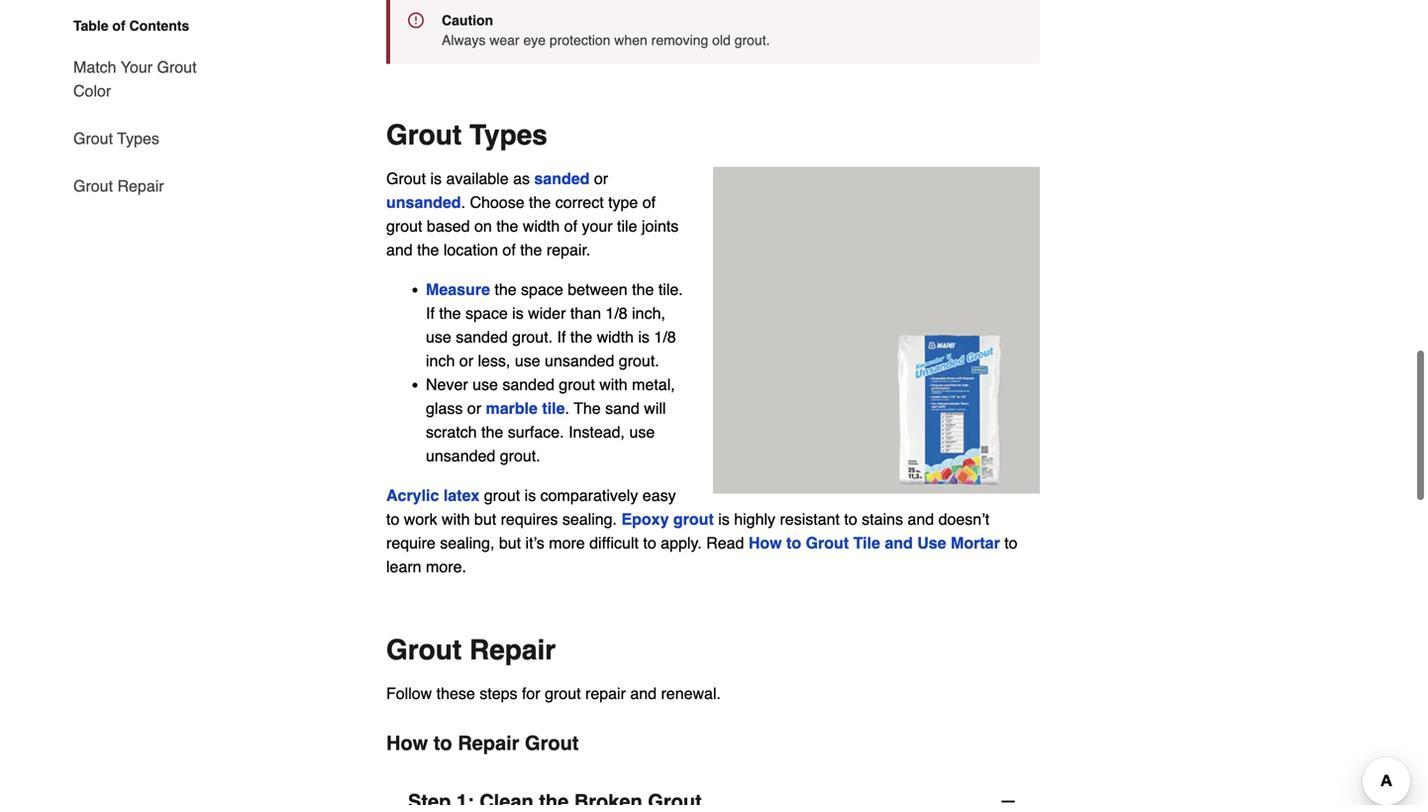 Task type: describe. For each thing, give the bounding box(es) containing it.
use
[[918, 534, 947, 552]]

sealing.
[[563, 510, 617, 528]]

and inside . choose the correct type of grout based on the width of your tile joints and the location of the repair.
[[386, 240, 413, 259]]

available
[[446, 169, 509, 187]]

less,
[[478, 351, 511, 370]]

measure
[[426, 280, 490, 298]]

unsanded link
[[386, 193, 461, 211]]

width inside 'the space between the tile. if the space is wider than 1/8 inch, use sanded grout. if the width is 1/8 inch or less, use unsanded grout.'
[[597, 328, 634, 346]]

how for how to repair grout
[[386, 732, 428, 755]]

repair inside "link"
[[117, 177, 164, 195]]

caution always wear eye protection when removing old grout.
[[442, 12, 770, 48]]

inch,
[[632, 304, 666, 322]]

grout inside never use sanded grout with metal, glass or
[[559, 375, 595, 394]]

mortar
[[951, 534, 1000, 552]]

wear
[[490, 32, 520, 48]]

easy
[[643, 486, 676, 504]]

inch
[[426, 351, 455, 370]]

measure link
[[426, 280, 490, 298]]

how to grout tile and use mortar
[[749, 534, 1000, 552]]

grout. down wider
[[512, 328, 553, 346]]

unsanded inside 'the space between the tile. if the space is wider than 1/8 inch, use sanded grout. if the width is 1/8 inch or less, use unsanded grout.'
[[545, 351, 615, 370]]

of right table
[[112, 18, 125, 34]]

the down based
[[417, 240, 439, 259]]

the space between the tile. if the space is wider than 1/8 inch, use sanded grout. if the width is 1/8 inch or less, use unsanded grout.
[[426, 280, 683, 370]]

require
[[386, 534, 436, 552]]

is left wider
[[512, 304, 524, 322]]

table of contents
[[73, 18, 189, 34]]

. the sand will scratch the surface. instead, use unsanded grout.
[[426, 399, 666, 465]]

sanded link
[[534, 169, 590, 187]]

location
[[444, 240, 498, 259]]

follow these steps for grout repair and renewal.
[[386, 684, 721, 703]]

resistant
[[780, 510, 840, 528]]

will
[[644, 399, 666, 417]]

acrylic
[[386, 486, 439, 504]]

table
[[73, 18, 109, 34]]

is inside grout is available as sanded or unsanded
[[430, 169, 442, 187]]

0 horizontal spatial 1/8
[[606, 304, 628, 322]]

how to grout tile and use mortar link
[[749, 534, 1000, 552]]

your
[[121, 58, 153, 76]]

grout inside . choose the correct type of grout based on the width of your tile joints and the location of the repair.
[[386, 217, 422, 235]]

sanded inside 'the space between the tile. if the space is wider than 1/8 inch, use sanded grout. if the width is 1/8 inch or less, use unsanded grout.'
[[456, 328, 508, 346]]

more
[[549, 534, 585, 552]]

sanded inside never use sanded grout with metal, glass or
[[503, 375, 555, 394]]

and down stains
[[885, 534, 913, 552]]

follow
[[386, 684, 432, 703]]

match
[[73, 58, 116, 76]]

table of contents element
[[57, 16, 206, 198]]

acrylic latex link
[[386, 486, 480, 504]]

type
[[608, 193, 638, 211]]

than
[[570, 304, 601, 322]]

on
[[474, 217, 492, 235]]

sealing,
[[440, 534, 495, 552]]

never use sanded grout with metal, glass or
[[426, 375, 675, 417]]

. for choose
[[461, 193, 466, 211]]

wider
[[528, 304, 566, 322]]

metal,
[[632, 375, 675, 394]]

1 vertical spatial 1/8
[[654, 328, 676, 346]]

grout inside "match your grout color"
[[157, 58, 197, 76]]

and inside the is highly resistant to stains and doesn't require sealing, but it's more difficult to apply. read
[[908, 510, 934, 528]]

marble tile link
[[486, 399, 565, 417]]

more.
[[426, 557, 467, 576]]

epoxy grout
[[622, 510, 714, 528]]

1 horizontal spatial if
[[557, 328, 566, 346]]

and right repair
[[630, 684, 657, 703]]

latex
[[444, 486, 480, 504]]

use inside never use sanded grout with metal, glass or
[[473, 375, 498, 394]]

highly
[[734, 510, 776, 528]]

doesn't
[[939, 510, 990, 528]]

0 vertical spatial space
[[521, 280, 563, 298]]

1 horizontal spatial types
[[470, 119, 548, 151]]

the inside the . the sand will scratch the surface. instead, use unsanded grout.
[[481, 423, 503, 441]]

types inside table of contents element
[[117, 129, 159, 148]]

or inside 'the space between the tile. if the space is wider than 1/8 inch, use sanded grout. if the width is 1/8 inch or less, use unsanded grout.'
[[459, 351, 474, 370]]

epoxy grout link
[[622, 510, 714, 528]]

grout right for
[[545, 684, 581, 703]]

to learn more.
[[386, 534, 1018, 576]]

grout repair inside table of contents element
[[73, 177, 164, 195]]

the up "inch,"
[[632, 280, 654, 298]]

the down measure
[[439, 304, 461, 322]]

choose
[[470, 193, 525, 211]]

with inside grout is comparatively easy to work with but requires sealing.
[[442, 510, 470, 528]]

1 vertical spatial grout repair
[[386, 634, 556, 666]]

match your grout color
[[73, 58, 197, 100]]

to down the resistant
[[787, 534, 802, 552]]

grout types link
[[73, 115, 159, 162]]

tile.
[[659, 280, 683, 298]]

the right measure
[[495, 280, 517, 298]]

stains
[[862, 510, 903, 528]]

tile
[[854, 534, 881, 552]]

correct
[[555, 193, 604, 211]]

how to repair grout
[[386, 732, 579, 755]]

color
[[73, 82, 111, 100]]

grout. up metal,
[[619, 351, 659, 370]]

read
[[706, 534, 744, 552]]

with inside never use sanded grout with metal, glass or
[[600, 375, 628, 394]]

epoxy
[[622, 510, 669, 528]]

learn
[[386, 557, 422, 576]]

is down "inch,"
[[638, 328, 650, 346]]

removing
[[651, 32, 709, 48]]

surface.
[[508, 423, 564, 441]]

grout is available as sanded or unsanded
[[386, 169, 608, 211]]

protection
[[550, 32, 611, 48]]

match your grout color link
[[73, 44, 206, 115]]

between
[[568, 280, 628, 298]]

to down these
[[434, 732, 452, 755]]

. for the
[[565, 399, 570, 417]]

work
[[404, 510, 437, 528]]

steps
[[480, 684, 518, 703]]

the right on
[[496, 217, 519, 235]]

for
[[522, 684, 541, 703]]

unsanded inside the . the sand will scratch the surface. instead, use unsanded grout.
[[426, 447, 496, 465]]



Task type: locate. For each thing, give the bounding box(es) containing it.
.
[[461, 193, 466, 211], [565, 399, 570, 417]]

use inside the . the sand will scratch the surface. instead, use unsanded grout.
[[629, 423, 655, 441]]

. choose the correct type of grout based on the width of your tile joints and the location of the repair.
[[386, 193, 679, 259]]

always
[[442, 32, 486, 48]]

is up read
[[718, 510, 730, 528]]

1 horizontal spatial .
[[565, 399, 570, 417]]

is highly resistant to stains and doesn't require sealing, but it's more difficult to apply. read
[[386, 510, 990, 552]]

2 vertical spatial sanded
[[503, 375, 555, 394]]

unsanded
[[386, 193, 461, 211], [545, 351, 615, 370], [426, 447, 496, 465]]

1 horizontal spatial 1/8
[[654, 328, 676, 346]]

0 vertical spatial or
[[594, 169, 608, 187]]

never
[[426, 375, 468, 394]]

0 horizontal spatial but
[[474, 510, 496, 528]]

. left the on the left of the page
[[565, 399, 570, 417]]

types
[[470, 119, 548, 151], [117, 129, 159, 148]]

glass
[[426, 399, 463, 417]]

a single package of unsanded grout. image
[[713, 167, 1040, 494]]

sanded up marble tile
[[503, 375, 555, 394]]

1 horizontal spatial but
[[499, 534, 521, 552]]

1 vertical spatial unsanded
[[545, 351, 615, 370]]

space down measure link
[[466, 304, 508, 322]]

tile down type
[[617, 217, 637, 235]]

sand
[[605, 399, 640, 417]]

1 horizontal spatial grout repair
[[386, 634, 556, 666]]

0 vertical spatial .
[[461, 193, 466, 211]]

grout. inside caution always wear eye protection when removing old grout.
[[735, 32, 770, 48]]

how for how to grout tile and use mortar
[[749, 534, 782, 552]]

sanded up less,
[[456, 328, 508, 346]]

0 vertical spatial sanded
[[534, 169, 590, 187]]

or inside never use sanded grout with metal, glass or
[[467, 399, 481, 417]]

if
[[426, 304, 435, 322], [557, 328, 566, 346]]

1 vertical spatial width
[[597, 328, 634, 346]]

to inside to learn more.
[[1005, 534, 1018, 552]]

grout inside grout is comparatively easy to work with but requires sealing.
[[484, 486, 520, 504]]

grout types inside table of contents element
[[73, 129, 159, 148]]

use down less,
[[473, 375, 498, 394]]

how down highly
[[749, 534, 782, 552]]

and
[[386, 240, 413, 259], [908, 510, 934, 528], [885, 534, 913, 552], [630, 684, 657, 703]]

to up tile
[[844, 510, 858, 528]]

but
[[474, 510, 496, 528], [499, 534, 521, 552]]

0 horizontal spatial grout repair
[[73, 177, 164, 195]]

2 vertical spatial or
[[467, 399, 481, 417]]

based
[[427, 217, 470, 235]]

width up repair.
[[523, 217, 560, 235]]

is
[[430, 169, 442, 187], [512, 304, 524, 322], [638, 328, 650, 346], [525, 486, 536, 504], [718, 510, 730, 528]]

grout types up available
[[386, 119, 548, 151]]

. down available
[[461, 193, 466, 211]]

2 vertical spatial unsanded
[[426, 447, 496, 465]]

the left repair.
[[520, 240, 542, 259]]

0 vertical spatial grout repair
[[73, 177, 164, 195]]

1 horizontal spatial tile
[[617, 217, 637, 235]]

or up correct on the top left of page
[[594, 169, 608, 187]]

width inside . choose the correct type of grout based on the width of your tile joints and the location of the repair.
[[523, 217, 560, 235]]

grout up the apply.
[[674, 510, 714, 528]]

1 horizontal spatial with
[[600, 375, 628, 394]]

1 vertical spatial space
[[466, 304, 508, 322]]

tile
[[617, 217, 637, 235], [542, 399, 565, 417]]

1 horizontal spatial grout types
[[386, 119, 548, 151]]

renewal.
[[661, 684, 721, 703]]

grout types
[[386, 119, 548, 151], [73, 129, 159, 148]]

1 horizontal spatial how
[[749, 534, 782, 552]]

0 vertical spatial but
[[474, 510, 496, 528]]

old
[[712, 32, 731, 48]]

apply.
[[661, 534, 702, 552]]

1 horizontal spatial space
[[521, 280, 563, 298]]

1/8 down "inch,"
[[654, 328, 676, 346]]

is inside grout is comparatively easy to work with but requires sealing.
[[525, 486, 536, 504]]

0 vertical spatial tile
[[617, 217, 637, 235]]

grout inside "link"
[[73, 177, 113, 195]]

when
[[614, 32, 648, 48]]

1/8 down between
[[606, 304, 628, 322]]

but inside the is highly resistant to stains and doesn't require sealing, but it's more difficult to apply. read
[[499, 534, 521, 552]]

repair.
[[547, 240, 591, 259]]

but up sealing,
[[474, 510, 496, 528]]

grout. inside the . the sand will scratch the surface. instead, use unsanded grout.
[[500, 447, 541, 465]]

but inside grout is comparatively easy to work with but requires sealing.
[[474, 510, 496, 528]]

scratch
[[426, 423, 477, 441]]

unsanded up based
[[386, 193, 461, 211]]

marble
[[486, 399, 538, 417]]

0 horizontal spatial .
[[461, 193, 466, 211]]

how down follow at the bottom of page
[[386, 732, 428, 755]]

if down wider
[[557, 328, 566, 346]]

types up as
[[470, 119, 548, 151]]

acrylic latex
[[386, 486, 480, 504]]

repair up steps
[[470, 634, 556, 666]]

is up requires
[[525, 486, 536, 504]]

use down the will
[[629, 423, 655, 441]]

the down marble
[[481, 423, 503, 441]]

1 vertical spatial repair
[[470, 634, 556, 666]]

your
[[582, 217, 613, 235]]

with up sand
[[600, 375, 628, 394]]

is inside the is highly resistant to stains and doesn't require sealing, but it's more difficult to apply. read
[[718, 510, 730, 528]]

space up wider
[[521, 280, 563, 298]]

to down the epoxy
[[643, 534, 657, 552]]

grout up the on the left of the page
[[559, 375, 595, 394]]

0 horizontal spatial width
[[523, 217, 560, 235]]

0 vertical spatial with
[[600, 375, 628, 394]]

0 horizontal spatial tile
[[542, 399, 565, 417]]

to left work
[[386, 510, 400, 528]]

to inside grout is comparatively easy to work with but requires sealing.
[[386, 510, 400, 528]]

with
[[600, 375, 628, 394], [442, 510, 470, 528]]

and up use
[[908, 510, 934, 528]]

. inside the . the sand will scratch the surface. instead, use unsanded grout.
[[565, 399, 570, 417]]

grout inside grout is available as sanded or unsanded
[[386, 169, 426, 187]]

unsanded inside grout is available as sanded or unsanded
[[386, 193, 461, 211]]

2 vertical spatial repair
[[458, 732, 520, 755]]

use up inch at left top
[[426, 328, 452, 346]]

grout. right old in the top of the page
[[735, 32, 770, 48]]

sanded up correct on the top left of page
[[534, 169, 590, 187]]

0 vertical spatial repair
[[117, 177, 164, 195]]

as
[[513, 169, 530, 187]]

difficult
[[590, 534, 639, 552]]

of
[[112, 18, 125, 34], [643, 193, 656, 211], [564, 217, 578, 235], [503, 240, 516, 259]]

caution
[[442, 12, 493, 28]]

0 vertical spatial width
[[523, 217, 560, 235]]

sanded
[[534, 169, 590, 187], [456, 328, 508, 346], [503, 375, 555, 394]]

contents
[[129, 18, 189, 34]]

eye
[[524, 32, 546, 48]]

0 horizontal spatial grout types
[[73, 129, 159, 148]]

1 vertical spatial sanded
[[456, 328, 508, 346]]

joints
[[642, 217, 679, 235]]

repair down steps
[[458, 732, 520, 755]]

width down than
[[597, 328, 634, 346]]

0 vertical spatial unsanded
[[386, 193, 461, 211]]

with down latex
[[442, 510, 470, 528]]

the
[[574, 399, 601, 417]]

or right inch at left top
[[459, 351, 474, 370]]

0 horizontal spatial how
[[386, 732, 428, 755]]

1 horizontal spatial width
[[597, 328, 634, 346]]

1 vertical spatial but
[[499, 534, 521, 552]]

comparatively
[[541, 486, 638, 504]]

the down as
[[529, 193, 551, 211]]

grout
[[157, 58, 197, 76], [386, 119, 462, 151], [73, 129, 113, 148], [386, 169, 426, 187], [73, 177, 113, 195], [806, 534, 849, 552], [386, 634, 462, 666], [525, 732, 579, 755]]

of up repair.
[[564, 217, 578, 235]]

unsanded up never use sanded grout with metal, glass or in the left of the page
[[545, 351, 615, 370]]

to right 'mortar'
[[1005, 534, 1018, 552]]

grout repair up these
[[386, 634, 556, 666]]

types up grout repair "link"
[[117, 129, 159, 148]]

or inside grout is available as sanded or unsanded
[[594, 169, 608, 187]]

0 vertical spatial how
[[749, 534, 782, 552]]

0 vertical spatial if
[[426, 304, 435, 322]]

of right type
[[643, 193, 656, 211]]

of right the location
[[503, 240, 516, 259]]

0 horizontal spatial with
[[442, 510, 470, 528]]

repair down grout types link
[[117, 177, 164, 195]]

1 vertical spatial or
[[459, 351, 474, 370]]

0 horizontal spatial types
[[117, 129, 159, 148]]

but left it's
[[499, 534, 521, 552]]

grout. down surface.
[[500, 447, 541, 465]]

grout is comparatively easy to work with but requires sealing.
[[386, 486, 676, 528]]

1 vertical spatial how
[[386, 732, 428, 755]]

how
[[749, 534, 782, 552], [386, 732, 428, 755]]

sanded inside grout is available as sanded or unsanded
[[534, 169, 590, 187]]

0 horizontal spatial space
[[466, 304, 508, 322]]

1 vertical spatial with
[[442, 510, 470, 528]]

1 vertical spatial .
[[565, 399, 570, 417]]

grout repair down grout types link
[[73, 177, 164, 195]]

these
[[437, 684, 475, 703]]

tile inside . choose the correct type of grout based on the width of your tile joints and the location of the repair.
[[617, 217, 637, 235]]

grout.
[[735, 32, 770, 48], [512, 328, 553, 346], [619, 351, 659, 370], [500, 447, 541, 465]]

unsanded down scratch on the bottom left
[[426, 447, 496, 465]]

. inside . choose the correct type of grout based on the width of your tile joints and the location of the repair.
[[461, 193, 466, 211]]

or right glass
[[467, 399, 481, 417]]

1 vertical spatial tile
[[542, 399, 565, 417]]

it's
[[526, 534, 545, 552]]

repair
[[585, 684, 626, 703]]

grout repair link
[[73, 162, 164, 198]]

1 vertical spatial if
[[557, 328, 566, 346]]

the down than
[[570, 328, 593, 346]]

0 vertical spatial 1/8
[[606, 304, 628, 322]]

grout up requires
[[484, 486, 520, 504]]

error image
[[408, 12, 424, 28]]

instead,
[[569, 423, 625, 441]]

tile up surface.
[[542, 399, 565, 417]]

repair
[[117, 177, 164, 195], [470, 634, 556, 666], [458, 732, 520, 755]]

1/8
[[606, 304, 628, 322], [654, 328, 676, 346]]

minus image
[[999, 792, 1018, 805]]

grout down "unsanded" link
[[386, 217, 422, 235]]

requires
[[501, 510, 558, 528]]

and down "unsanded" link
[[386, 240, 413, 259]]

use right less,
[[515, 351, 540, 370]]

width
[[523, 217, 560, 235], [597, 328, 634, 346]]

if down measure link
[[426, 304, 435, 322]]

grout
[[386, 217, 422, 235], [559, 375, 595, 394], [484, 486, 520, 504], [674, 510, 714, 528], [545, 684, 581, 703]]

grout types up grout repair "link"
[[73, 129, 159, 148]]

marble tile
[[486, 399, 565, 417]]

is up "unsanded" link
[[430, 169, 442, 187]]

0 horizontal spatial if
[[426, 304, 435, 322]]

to
[[386, 510, 400, 528], [844, 510, 858, 528], [643, 534, 657, 552], [787, 534, 802, 552], [1005, 534, 1018, 552], [434, 732, 452, 755]]



Task type: vqa. For each thing, say whether or not it's contained in the screenshot.
The
yes



